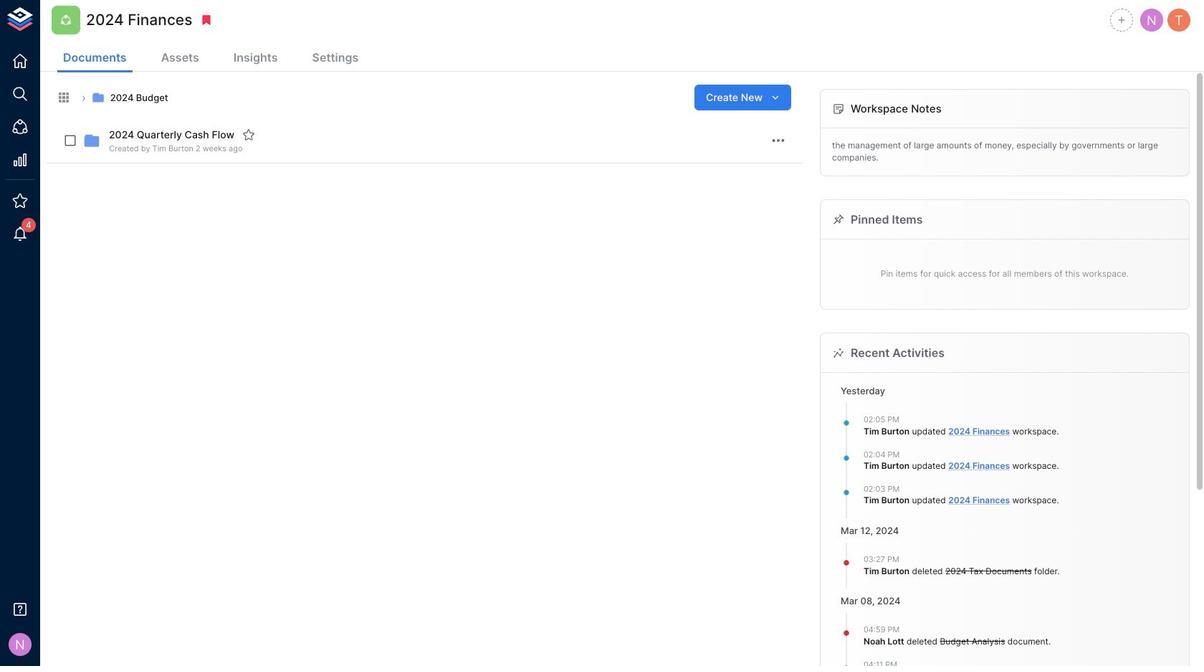 Task type: vqa. For each thing, say whether or not it's contained in the screenshot.
Show Wiki IMAGE
no



Task type: describe. For each thing, give the bounding box(es) containing it.
remove bookmark image
[[200, 14, 213, 27]]



Task type: locate. For each thing, give the bounding box(es) containing it.
favorite image
[[242, 128, 255, 141]]



